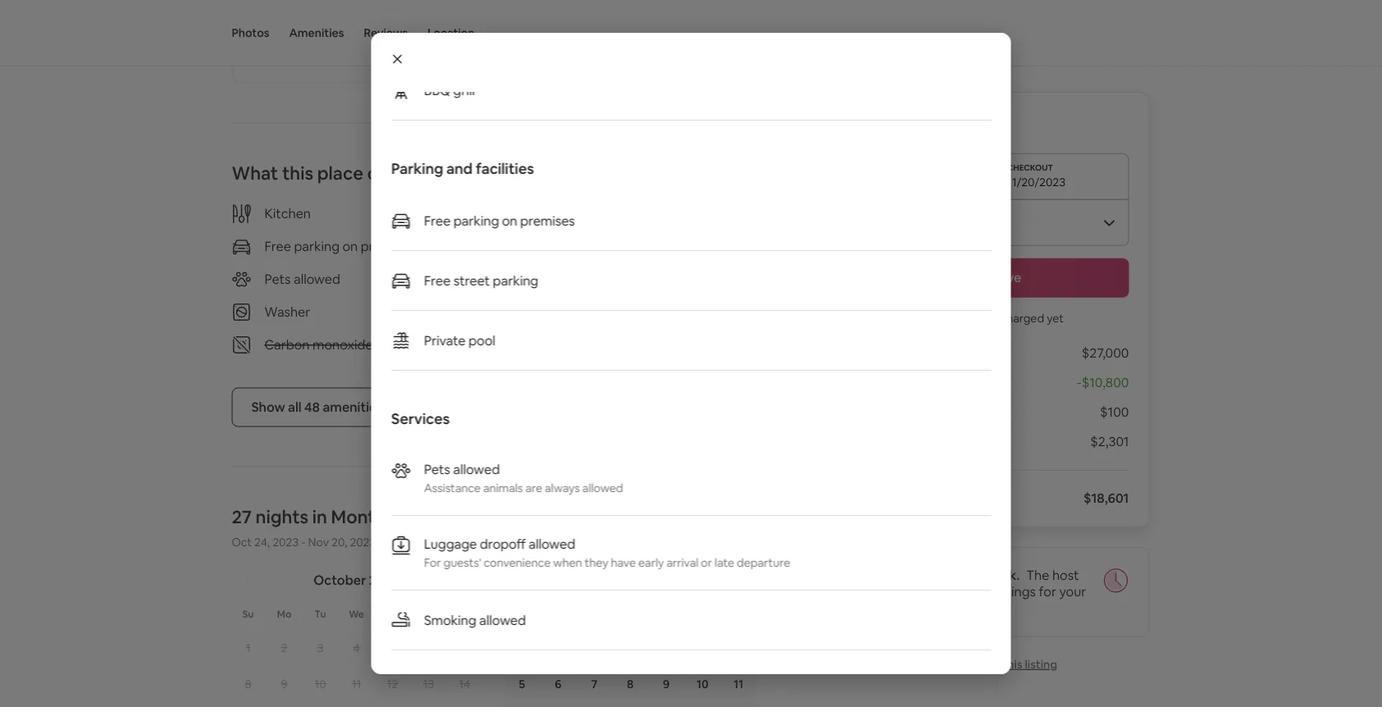 Task type: locate. For each thing, give the bounding box(es) containing it.
1 horizontal spatial 3 button
[[685, 631, 721, 665]]

1 8 button from the left
[[230, 667, 266, 701]]

1 vertical spatial 6
[[555, 677, 562, 691]]

free parking on premises down facilities
[[424, 212, 575, 229]]

pets allowed assistance animals are always allowed
[[424, 461, 623, 496]]

this for report
[[1003, 657, 1023, 672]]

1 vertical spatial 5
[[519, 677, 525, 691]]

1 horizontal spatial 9 button
[[649, 667, 685, 701]]

dropoff
[[480, 535, 526, 552]]

allowed up assistance
[[453, 461, 500, 477]]

parking up pets allowed
[[294, 238, 340, 255]]

2 8 from the left
[[627, 677, 634, 691]]

couches
[[444, 31, 489, 46], [627, 31, 672, 46]]

5 button right "14"
[[504, 667, 540, 701]]

0 horizontal spatial 9 button
[[266, 667, 302, 701]]

2
[[693, 7, 701, 24], [435, 31, 442, 46], [618, 31, 625, 46], [281, 641, 288, 655], [663, 641, 670, 655]]

private pool inside what this place offers 'dialog'
[[424, 332, 495, 349]]

0 vertical spatial free parking on premises
[[424, 212, 575, 229]]

0 horizontal spatial 4
[[353, 641, 360, 655]]

1 vertical spatial pool
[[468, 332, 495, 349]]

0 horizontal spatial 7
[[462, 641, 468, 655]]

private right alarm
[[424, 332, 465, 349]]

free down kitchen at left
[[265, 238, 291, 255]]

1 horizontal spatial 10 button
[[685, 667, 721, 701]]

0 horizontal spatial -
[[301, 535, 306, 549]]

this
[[282, 162, 313, 185], [1003, 657, 1023, 672]]

1 horizontal spatial 7 button
[[576, 667, 612, 701]]

su left mo at the left of page
[[243, 608, 254, 620]]

0 vertical spatial parking
[[453, 212, 499, 229]]

0 horizontal spatial 9
[[281, 677, 288, 691]]

photos
[[232, 25, 269, 40]]

november 2023
[[581, 572, 680, 589]]

free down "parking"
[[424, 212, 450, 229]]

10
[[315, 677, 326, 691], [697, 677, 709, 691]]

0 horizontal spatial premises
[[361, 238, 416, 255]]

private
[[539, 238, 581, 255], [424, 332, 465, 349]]

2 10 button from the left
[[685, 667, 721, 701]]

1 horizontal spatial 9
[[663, 677, 670, 691]]

2 couches from the left
[[627, 31, 672, 46]]

1 vertical spatial private
[[424, 332, 465, 349]]

premises down offers
[[361, 238, 416, 255]]

0 horizontal spatial on
[[343, 238, 358, 255]]

0 vertical spatial 6
[[425, 641, 432, 655]]

0 horizontal spatial 2 button
[[266, 631, 302, 665]]

or
[[701, 555, 712, 570]]

allowed up washer
[[294, 271, 340, 288]]

4 for 2nd 4 button from left
[[735, 641, 742, 655]]

1 for second "1" button from right
[[246, 641, 251, 655]]

private pool
[[539, 238, 611, 255], [424, 332, 495, 349]]

1 vertical spatial premises
[[361, 238, 416, 255]]

1 horizontal spatial this
[[1003, 657, 1023, 672]]

night
[[972, 116, 1003, 133]]

2 vertical spatial 7
[[591, 677, 598, 691]]

photos button
[[232, 0, 269, 66]]

10 for 2nd "10" 'button' from the left
[[697, 677, 709, 691]]

couches for living room 2
[[627, 31, 672, 46]]

7
[[896, 567, 904, 584], [462, 641, 468, 655], [591, 677, 598, 691]]

1 horizontal spatial 5 button
[[504, 667, 540, 701]]

5 right "14"
[[519, 677, 525, 691]]

1 couches from the left
[[444, 31, 489, 46]]

free parking on premises up pets allowed
[[265, 238, 416, 255]]

0 vertical spatial 7 button
[[447, 631, 483, 665]]

1 4 from the left
[[353, 641, 360, 655]]

1 vertical spatial on
[[343, 238, 358, 255]]

premises up 'tv'
[[520, 212, 575, 229]]

1 vertical spatial 5 button
[[504, 667, 540, 701]]

what this place offers
[[232, 162, 417, 185]]

2 horizontal spatial 1
[[628, 641, 633, 655]]

0 horizontal spatial this
[[282, 162, 313, 185]]

0 horizontal spatial 5
[[389, 641, 396, 655]]

this for what
[[282, 162, 313, 185]]

bookings
[[981, 584, 1036, 601]]

0 horizontal spatial 1 button
[[230, 631, 266, 665]]

0 horizontal spatial 10
[[315, 677, 326, 691]]

0 horizontal spatial su
[[243, 608, 254, 620]]

1 8 from the left
[[245, 677, 252, 691]]

1 10 button from the left
[[302, 667, 338, 701]]

oct
[[232, 535, 252, 549]]

private pool down street
[[424, 332, 495, 349]]

11
[[352, 677, 361, 691], [734, 677, 744, 691]]

location button
[[428, 0, 475, 66]]

parking left 'tv'
[[493, 272, 538, 289]]

living for living room 2
[[618, 7, 655, 24]]

0 horizontal spatial private pool
[[424, 332, 495, 349]]

private inside what this place offers 'dialog'
[[424, 332, 465, 349]]

host
[[1053, 567, 1079, 584]]

1 vertical spatial this
[[1003, 657, 1023, 672]]

free left street
[[424, 272, 450, 289]]

0 horizontal spatial 10 button
[[302, 667, 338, 701]]

0 vertical spatial on
[[502, 212, 517, 229]]

2 horizontal spatial 7
[[896, 567, 904, 584]]

1 horizontal spatial su
[[517, 608, 529, 620]]

private pool down wifi
[[539, 238, 611, 255]]

couches inside living room 2 2 couches
[[627, 31, 672, 46]]

8 button
[[230, 667, 266, 701], [612, 667, 649, 701]]

parking down parking and facilities
[[453, 212, 499, 229]]

6
[[425, 641, 432, 655], [555, 677, 562, 691]]

2 living from the left
[[618, 7, 655, 24]]

1 horizontal spatial private pool
[[539, 238, 611, 255]]

0 horizontal spatial couches
[[444, 31, 489, 46]]

1 horizontal spatial pets
[[424, 461, 450, 477]]

nights
[[256, 506, 309, 529]]

0 horizontal spatial 7 button
[[447, 631, 483, 665]]

1 vertical spatial -
[[301, 535, 306, 549]]

5 down th
[[389, 641, 396, 655]]

2 room from the left
[[658, 7, 691, 24]]

1 4 button from the left
[[338, 631, 375, 665]]

7 button
[[447, 631, 483, 665], [576, 667, 612, 701]]

0 horizontal spatial pool
[[468, 332, 495, 349]]

2 8 button from the left
[[612, 667, 649, 701]]

sa
[[459, 608, 470, 620]]

0 horizontal spatial 6 button
[[411, 631, 447, 665]]

1 horizontal spatial couches
[[627, 31, 672, 46]]

charged
[[1001, 311, 1045, 326]]

$100
[[1100, 404, 1129, 421]]

0 vertical spatial private
[[539, 238, 581, 255]]

8
[[245, 677, 252, 691], [627, 677, 634, 691]]

5 button down th
[[375, 631, 411, 665]]

1 horizontal spatial premises
[[520, 212, 575, 229]]

on left wifi
[[502, 212, 517, 229]]

washer
[[265, 304, 310, 321]]

8 for first 8 button from the left
[[245, 677, 252, 691]]

1 horizontal spatial 1
[[510, 7, 516, 24]]

2 horizontal spatial 3
[[699, 641, 706, 655]]

tu
[[315, 608, 326, 620]]

on down place
[[343, 238, 358, 255]]

0 horizontal spatial 5 button
[[375, 631, 411, 665]]

pets for pets allowed assistance animals are always allowed
[[424, 461, 450, 477]]

1 room from the left
[[475, 7, 508, 24]]

living room 2 2 couches
[[618, 7, 701, 46]]

2 button
[[266, 631, 302, 665], [649, 631, 685, 665]]

su down convenience
[[517, 608, 529, 620]]

1 horizontal spatial free parking on premises
[[424, 212, 575, 229]]

- inside 27 nights in montevideo oct 24, 2023 - nov 20, 2023
[[301, 535, 306, 549]]

0 horizontal spatial room
[[475, 7, 508, 24]]

2 1 button from the left
[[612, 631, 649, 665]]

2023 right the 24,
[[273, 535, 299, 549]]

2 inside living room 1 2 couches
[[435, 31, 442, 46]]

0 horizontal spatial 6
[[425, 641, 432, 655]]

0 horizontal spatial pets
[[265, 271, 291, 288]]

0 horizontal spatial 8 button
[[230, 667, 266, 701]]

0 horizontal spatial 4 button
[[338, 631, 375, 665]]

1 horizontal spatial pool
[[584, 238, 611, 255]]

show all 48 amenities
[[251, 399, 383, 416]]

pets up washer
[[265, 271, 291, 288]]

1 button
[[230, 631, 266, 665], [612, 631, 649, 665]]

0 vertical spatial 5 button
[[375, 631, 411, 665]]

1 horizontal spatial 10
[[697, 677, 709, 691]]

premises
[[520, 212, 575, 229], [361, 238, 416, 255]]

4
[[353, 641, 360, 655], [735, 641, 742, 655]]

reserve button
[[865, 258, 1129, 298]]

reviews button
[[364, 0, 408, 66]]

room inside living room 1 2 couches
[[475, 7, 508, 24]]

beds
[[294, 31, 321, 46]]

2 4 from the left
[[735, 641, 742, 655]]

departure
[[737, 555, 790, 570]]

report this listing button
[[937, 657, 1058, 672]]

allowed right sa
[[479, 612, 526, 628]]

pets inside pets allowed assistance animals are always allowed
[[424, 461, 450, 477]]

1 su from the left
[[243, 608, 254, 620]]

1 3 button from the left
[[302, 631, 338, 665]]

$27,000
[[1082, 345, 1129, 362]]

parking
[[391, 159, 443, 178]]

0 horizontal spatial living
[[435, 7, 472, 24]]

1 horizontal spatial living
[[618, 7, 655, 24]]

1 inside living room 1 2 couches
[[510, 7, 516, 24]]

1 vertical spatial private pool
[[424, 332, 495, 349]]

1 horizontal spatial 1 button
[[612, 631, 649, 665]]

couches inside living room 1 2 couches
[[444, 31, 489, 46]]

24,
[[254, 535, 270, 549]]

2 button down mo at the left of page
[[266, 631, 302, 665]]

0 horizontal spatial 1
[[246, 641, 251, 655]]

carbon
[[265, 337, 310, 353]]

what this place offers dialog
[[371, 0, 1011, 674]]

room for 1
[[475, 7, 508, 24]]

pool
[[584, 238, 611, 255], [468, 332, 495, 349]]

living inside living room 1 2 couches
[[435, 7, 472, 24]]

9
[[281, 677, 288, 691], [663, 677, 670, 691]]

book.
[[985, 567, 1020, 584]]

montevideo
[[331, 506, 433, 529]]

private down wifi
[[539, 238, 581, 255]]

11/20/2023
[[1007, 175, 1066, 190]]

1 10 from the left
[[315, 677, 326, 691]]

2 10 from the left
[[697, 677, 709, 691]]

2 11 button from the left
[[721, 667, 757, 701]]

10 for first "10" 'button' from left
[[315, 677, 326, 691]]

free street parking
[[424, 272, 538, 289]]

1 horizontal spatial 4
[[735, 641, 742, 655]]

yet
[[1047, 311, 1064, 326]]

pets up assistance
[[424, 461, 450, 477]]

always
[[545, 481, 580, 496]]

offers
[[367, 162, 417, 185]]

room inside living room 2 2 couches
[[658, 7, 691, 24]]

1 horizontal spatial 8 button
[[612, 667, 649, 701]]

12
[[387, 677, 398, 691]]

1 11 from the left
[[352, 677, 361, 691]]

room
[[475, 7, 508, 24], [658, 7, 691, 24]]

0 horizontal spatial private
[[424, 332, 465, 349]]

1 vertical spatial pets
[[424, 461, 450, 477]]

2 su from the left
[[517, 608, 529, 620]]

13
[[423, 677, 434, 691]]

1 horizontal spatial 7
[[591, 677, 598, 691]]

1 vertical spatial free
[[265, 238, 291, 255]]

1 horizontal spatial 4 button
[[721, 631, 757, 665]]

5
[[389, 641, 396, 655], [519, 677, 525, 691]]

for
[[1039, 584, 1057, 601]]

couches for living room 1
[[444, 31, 489, 46]]

free
[[424, 212, 450, 229], [265, 238, 291, 255], [424, 272, 450, 289]]

1 horizontal spatial 3
[[317, 641, 324, 655]]

allowed for pets allowed assistance animals are always allowed
[[453, 461, 500, 477]]

mo
[[277, 608, 291, 620]]

3 for second 3 button from left
[[699, 641, 706, 655]]

4 button
[[338, 631, 375, 665], [721, 631, 757, 665]]

1 horizontal spatial 6
[[555, 677, 562, 691]]

0 horizontal spatial 11 button
[[338, 667, 375, 701]]

0 vertical spatial this
[[282, 162, 313, 185]]

this up kitchen at left
[[282, 162, 313, 185]]

2 button down november 2023
[[649, 631, 685, 665]]

report
[[963, 657, 1000, 672]]

when
[[553, 555, 582, 570]]

2 9 from the left
[[663, 677, 670, 691]]

1 horizontal spatial 11
[[734, 677, 744, 691]]

1 living from the left
[[435, 7, 472, 24]]

th
[[387, 608, 399, 620]]

0 vertical spatial -
[[1077, 375, 1082, 391]]

1 horizontal spatial 11 button
[[721, 667, 757, 701]]

2023 up th
[[369, 572, 399, 589]]

0 vertical spatial premises
[[520, 212, 575, 229]]

0 vertical spatial pets
[[265, 271, 291, 288]]

grill
[[453, 82, 475, 98]]

nov
[[308, 535, 329, 549]]

3 for 1st 3 button from the left
[[317, 641, 324, 655]]

living inside living room 2 2 couches
[[618, 7, 655, 24]]

0 horizontal spatial 11
[[352, 677, 361, 691]]

1 horizontal spatial room
[[658, 7, 691, 24]]

1
[[510, 7, 516, 24], [246, 641, 251, 655], [628, 641, 633, 655]]

allowed up the when at the left of page
[[528, 535, 575, 552]]

1 horizontal spatial -
[[1077, 375, 1082, 391]]

this left listing
[[1003, 657, 1023, 672]]

0 horizontal spatial 3 button
[[302, 631, 338, 665]]

2023 down early
[[649, 572, 680, 589]]

monoxide
[[313, 337, 373, 353]]

1 horizontal spatial 6 button
[[540, 667, 576, 701]]



Task type: vqa. For each thing, say whether or not it's contained in the screenshot.
10 related to second '10' BUTTON from left
yes



Task type: describe. For each thing, give the bounding box(es) containing it.
free parking on premises inside what this place offers 'dialog'
[[424, 212, 575, 229]]

2023 right 20,
[[350, 535, 376, 549]]

only 7 hours left to book.
[[865, 567, 1020, 584]]

reviews
[[364, 25, 408, 40]]

0 horizontal spatial 3
[[252, 31, 259, 46]]

1 horizontal spatial 5
[[519, 677, 525, 691]]

14
[[459, 677, 470, 691]]

0 vertical spatial private pool
[[539, 238, 611, 255]]

will
[[865, 584, 884, 601]]

luggage dropoff allowed for guests' convenience when they have early arrival or late departure
[[424, 535, 790, 570]]

$600
[[925, 111, 968, 135]]

pets for pets allowed
[[265, 271, 291, 288]]

13 button
[[411, 667, 447, 701]]

parking and facilities
[[391, 159, 534, 178]]

7 for the bottommost 7 button
[[591, 677, 598, 691]]

location
[[428, 25, 475, 40]]

room for 2
[[658, 7, 691, 24]]

8 for 2nd 8 button from the left
[[627, 677, 634, 691]]

1 vertical spatial 6 button
[[540, 667, 576, 701]]

1 2 button from the left
[[266, 631, 302, 665]]

27 nights in montevideo oct 24, 2023 - nov 20, 2023
[[232, 506, 433, 549]]

1 9 button from the left
[[266, 667, 302, 701]]

$10,800
[[1082, 375, 1129, 391]]

show all 48 amenities button
[[232, 388, 403, 427]]

allowed for smoking allowed
[[479, 612, 526, 628]]

20,
[[331, 535, 347, 549]]

2 3 button from the left
[[685, 631, 721, 665]]

single
[[261, 31, 292, 46]]

have
[[611, 555, 636, 570]]

alarm
[[376, 337, 410, 353]]

$2,301
[[1091, 434, 1129, 450]]

premises inside what this place offers 'dialog'
[[520, 212, 575, 229]]

late
[[714, 555, 734, 570]]

27
[[232, 506, 252, 529]]

1 vertical spatial parking
[[294, 238, 340, 255]]

1 9 from the left
[[281, 677, 288, 691]]

assistance
[[424, 481, 480, 496]]

bbq grill
[[424, 82, 475, 98]]

listing
[[1025, 657, 1058, 672]]

0 vertical spatial 5
[[389, 641, 396, 655]]

2 vertical spatial free
[[424, 272, 450, 289]]

be
[[984, 311, 998, 326]]

4 for 1st 4 button from the left
[[353, 641, 360, 655]]

amenities
[[289, 25, 344, 40]]

2 vertical spatial parking
[[493, 272, 538, 289]]

allowed for pets allowed
[[294, 271, 340, 288]]

hours
[[906, 567, 941, 584]]

smoking
[[424, 612, 476, 628]]

$1,000 $600 night
[[865, 111, 1003, 135]]

guests'
[[443, 555, 481, 570]]

1 vertical spatial 7 button
[[576, 667, 612, 701]]

dryer
[[539, 304, 573, 321]]

1 11 button from the left
[[338, 667, 375, 701]]

living for living room 1
[[435, 7, 472, 24]]

calendar application
[[212, 554, 1319, 707]]

1 1 button from the left
[[230, 631, 266, 665]]

services
[[391, 409, 450, 429]]

-$10,800
[[1077, 375, 1129, 391]]

0 vertical spatial free
[[424, 212, 450, 229]]

living room 1 2 couches
[[435, 7, 516, 46]]

12 button
[[375, 667, 411, 701]]

won't
[[952, 311, 982, 326]]

animals
[[483, 481, 523, 496]]

allowed right always on the bottom
[[582, 481, 623, 496]]

left
[[944, 567, 966, 584]]

2 4 button from the left
[[721, 631, 757, 665]]

1 horizontal spatial private
[[539, 238, 581, 255]]

wifi
[[539, 205, 563, 222]]

the
[[1027, 567, 1050, 584]]

convenience
[[483, 555, 550, 570]]

reserve
[[972, 270, 1022, 286]]

they
[[584, 555, 608, 570]]

smoking allowed
[[424, 612, 526, 628]]

0 vertical spatial pool
[[584, 238, 611, 255]]

1 for first "1" button from the right
[[628, 641, 633, 655]]

street
[[453, 272, 490, 289]]

all
[[288, 399, 302, 416]]

2 11 from the left
[[734, 677, 744, 691]]

are
[[525, 481, 542, 496]]

2 9 button from the left
[[649, 667, 685, 701]]

facilities
[[475, 159, 534, 178]]

0 horizontal spatial free parking on premises
[[265, 238, 416, 255]]

soon.
[[902, 600, 934, 617]]

you won't be charged yet
[[930, 311, 1064, 326]]

$1,000
[[865, 111, 921, 135]]

14 button
[[447, 667, 483, 701]]

we
[[349, 608, 364, 620]]

place
[[317, 162, 364, 185]]

luggage
[[424, 535, 477, 552]]

for
[[424, 555, 441, 570]]

48
[[304, 399, 320, 416]]

bbq
[[424, 82, 450, 98]]

show
[[251, 399, 285, 416]]

7 for left 7 button
[[462, 641, 468, 655]]

pets allowed
[[265, 271, 340, 288]]

on inside what this place offers 'dialog'
[[502, 212, 517, 229]]

allowed inside luggage dropoff allowed for guests' convenience when they have early arrival or late departure
[[528, 535, 575, 552]]

2 2 button from the left
[[649, 631, 685, 665]]

october
[[314, 572, 366, 589]]

11/20/2023 button
[[865, 153, 1129, 199]]

0 vertical spatial 6 button
[[411, 631, 447, 665]]

pool inside what this place offers 'dialog'
[[468, 332, 495, 349]]

only
[[865, 567, 893, 584]]

in
[[312, 506, 327, 529]]

$18,601
[[1084, 490, 1129, 507]]

october 2023
[[314, 572, 399, 589]]

arrival
[[666, 555, 698, 570]]

dates
[[865, 600, 899, 617]]

0 vertical spatial 7
[[896, 567, 904, 584]]

amenities button
[[289, 0, 344, 66]]

to
[[968, 567, 982, 584]]

november
[[581, 572, 646, 589]]

you
[[930, 311, 950, 326]]

and
[[446, 159, 472, 178]]

kitchen
[[265, 205, 311, 222]]



